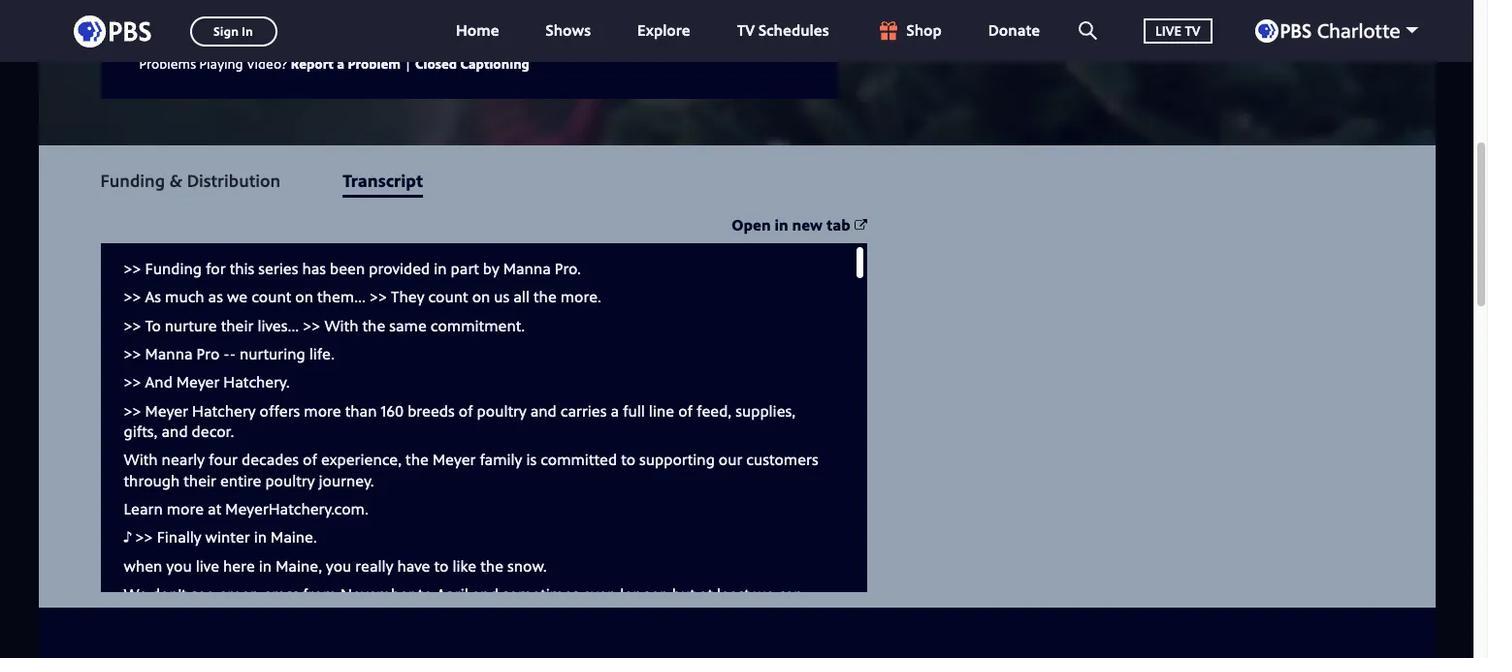 Task type: locate. For each thing, give the bounding box(es) containing it.
four
[[209, 450, 238, 471]]

us
[[494, 287, 510, 308]]

2 vertical spatial to
[[418, 584, 433, 606]]

0 vertical spatial manna
[[503, 258, 551, 280]]

0 vertical spatial funding
[[100, 169, 165, 192]]

0 horizontal spatial their
[[184, 470, 216, 492]]

0 horizontal spatial more
[[167, 499, 204, 520]]

at right the but
[[699, 584, 713, 606]]

pro.
[[555, 258, 581, 280]]

continuous play settings
[[163, 7, 342, 28]]

0 vertical spatial we
[[227, 287, 248, 308]]

donate link
[[969, 0, 1060, 62]]

1 horizontal spatial tv
[[1185, 21, 1201, 39]]

continuous
[[163, 7, 245, 28]]

0 horizontal spatial we
[[227, 287, 248, 308]]

we left can
[[754, 584, 774, 606]]

here
[[223, 556, 255, 577]]

0 horizontal spatial count
[[251, 287, 291, 308]]

funding inside tab list
[[100, 169, 165, 192]]

0 vertical spatial with
[[324, 315, 359, 336]]

0 horizontal spatial poultry
[[265, 470, 315, 492]]

funding up much
[[145, 258, 202, 280]]

they
[[391, 287, 425, 308]]

to left april
[[418, 584, 433, 606]]

1 horizontal spatial count
[[428, 287, 468, 308]]

new
[[792, 214, 823, 236]]

0 vertical spatial poultry
[[477, 400, 527, 422]]

transcript tab panel
[[38, 214, 1436, 627]]

tab list containing funding & distribution
[[38, 145, 1436, 215]]

we
[[227, 287, 248, 308], [754, 584, 774, 606]]

meyer
[[176, 372, 220, 393], [145, 400, 188, 422], [433, 450, 476, 471]]

commitment.
[[431, 315, 525, 336]]

1 vertical spatial funding
[[145, 258, 202, 280]]

to left like
[[434, 556, 449, 577]]

committed
[[541, 450, 617, 471]]

report a problem button
[[291, 51, 401, 75]]

0 horizontal spatial with
[[124, 450, 158, 471]]

tv left the schedules
[[737, 20, 755, 41]]

this
[[230, 258, 255, 280]]

to
[[621, 450, 636, 471], [434, 556, 449, 577], [418, 584, 433, 606]]

>> left for
[[124, 258, 141, 280]]

on left "us"
[[472, 287, 490, 308]]

meyer down pro
[[176, 372, 220, 393]]

we
[[124, 584, 147, 606]]

of right breeds
[[459, 400, 473, 422]]

experience,
[[321, 450, 402, 471]]

finally
[[157, 527, 201, 549]]

much
[[165, 287, 204, 308]]

more up finally
[[167, 499, 204, 520]]

customers
[[747, 450, 819, 471]]

to left 'supporting'
[[621, 450, 636, 471]]

open in new tab
[[732, 214, 854, 236]]

on
[[295, 287, 313, 308], [472, 287, 490, 308]]

with down gifts,
[[124, 450, 158, 471]]

longer,
[[620, 584, 668, 606]]

>> left pro
[[124, 344, 141, 365]]

and left carries
[[531, 400, 557, 422]]

count up lives...
[[251, 287, 291, 308]]

all
[[514, 287, 530, 308]]

them...
[[317, 287, 366, 308]]

through
[[124, 470, 180, 492]]

manna
[[503, 258, 551, 280], [145, 344, 193, 365]]

1 horizontal spatial on
[[472, 287, 490, 308]]

meyer down and
[[145, 400, 188, 422]]

funding inside >> funding for this series has been provided in part by manna pro. >> as much as we count on them... >> they count on us all the more. >> to nurture their lives... >> with the same commitment. >> manna pro -- nurturing life. >> and meyer hatchery. >> meyer hatchery offers more than 160 breeds of poultry and carries a full line of feed, supplies, gifts, and decor. with nearly four decades of experience, the meyer family is committed to supporting our customers through their entire poultry journey. learn more at meyerhatchery.com. ♪ >> finally winter in maine. when you live here in maine, you really have to like the snow. we don't see green grass from november to april and sometimes even longer, but at least we can always be assured of a white christmas.
[[145, 258, 202, 280]]

0 horizontal spatial you
[[166, 556, 192, 577]]

poultry
[[477, 400, 527, 422], [265, 470, 315, 492]]

and right april
[[472, 584, 499, 606]]

funding
[[100, 169, 165, 192], [145, 258, 202, 280]]

1 vertical spatial we
[[754, 584, 774, 606]]

to
[[145, 315, 161, 336]]

2 horizontal spatial to
[[621, 450, 636, 471]]

their down as
[[221, 315, 254, 336]]

supplies,
[[736, 400, 796, 422]]

0 horizontal spatial a
[[271, 605, 280, 626]]

in right here
[[259, 556, 272, 577]]

has
[[302, 258, 326, 280]]

tv schedules link
[[718, 0, 849, 62]]

1 horizontal spatial you
[[326, 556, 352, 577]]

funding left &
[[100, 169, 165, 192]]

april
[[436, 584, 468, 606]]

by
[[483, 258, 500, 280]]

meyer left family
[[433, 450, 476, 471]]

and
[[145, 372, 173, 393]]

0 horizontal spatial tv
[[737, 20, 755, 41]]

1 vertical spatial to
[[434, 556, 449, 577]]

from
[[303, 584, 337, 606]]

1 horizontal spatial their
[[221, 315, 254, 336]]

facebook image
[[652, 7, 672, 26]]

a
[[337, 54, 345, 72], [611, 400, 619, 422], [271, 605, 280, 626]]

journey.
[[319, 470, 374, 492]]

live tv
[[1156, 21, 1201, 39]]

distribution
[[187, 169, 281, 192]]

a right report
[[337, 54, 345, 72]]

>>
[[124, 258, 141, 280], [124, 287, 141, 308], [370, 287, 387, 308], [124, 315, 141, 336], [303, 315, 321, 336], [124, 344, 141, 365], [124, 372, 141, 393], [124, 400, 141, 422], [135, 527, 153, 549]]

0 horizontal spatial manna
[[145, 344, 193, 365]]

their
[[221, 315, 254, 336], [184, 470, 216, 492]]

tv right live
[[1185, 21, 1201, 39]]

pro
[[197, 344, 220, 365]]

is
[[526, 450, 537, 471]]

always
[[124, 605, 170, 626]]

and up nearly
[[162, 421, 188, 443]]

0 horizontal spatial at
[[208, 499, 222, 520]]

2 horizontal spatial a
[[611, 400, 619, 422]]

grass
[[263, 584, 299, 606]]

1 horizontal spatial we
[[754, 584, 774, 606]]

manna up all
[[503, 258, 551, 280]]

in left new
[[775, 214, 789, 236]]

1 horizontal spatial more
[[304, 400, 341, 422]]

in left part
[[434, 258, 447, 280]]

search image
[[1079, 21, 1098, 40]]

captioning
[[460, 54, 530, 72]]

you left live on the bottom left of the page
[[166, 556, 192, 577]]

manna up and
[[145, 344, 193, 365]]

of
[[459, 400, 473, 422], [678, 400, 693, 422], [303, 450, 317, 471], [253, 605, 267, 626]]

schedules
[[759, 20, 829, 41]]

>> up through
[[124, 400, 141, 422]]

2 - from the left
[[230, 344, 236, 365]]

home
[[456, 20, 499, 41]]

♪
[[124, 527, 132, 549]]

2 on from the left
[[472, 287, 490, 308]]

1 vertical spatial their
[[184, 470, 216, 492]]

>> left they
[[370, 287, 387, 308]]

a left the white
[[271, 605, 280, 626]]

pbs image
[[73, 9, 151, 53]]

2 vertical spatial meyer
[[433, 450, 476, 471]]

and
[[531, 400, 557, 422], [162, 421, 188, 443], [472, 584, 499, 606]]

poultry up meyerhatchery.com.
[[265, 470, 315, 492]]

christmas.
[[326, 605, 399, 626]]

same
[[389, 315, 427, 336]]

we right as
[[227, 287, 248, 308]]

shows
[[546, 20, 591, 41]]

1 horizontal spatial poultry
[[477, 400, 527, 422]]

1 you from the left
[[166, 556, 192, 577]]

1 horizontal spatial at
[[699, 584, 713, 606]]

a left 'full'
[[611, 400, 619, 422]]

been
[[330, 258, 365, 280]]

1 vertical spatial with
[[124, 450, 158, 471]]

more
[[304, 400, 341, 422], [167, 499, 204, 520]]

shop
[[907, 20, 942, 41]]

live tv link
[[1125, 0, 1232, 62]]

1 vertical spatial more
[[167, 499, 204, 520]]

count down part
[[428, 287, 468, 308]]

the down breeds
[[406, 450, 429, 471]]

white
[[283, 605, 322, 626]]

more left than
[[304, 400, 341, 422]]

>> up life. at the bottom of the page
[[303, 315, 321, 336]]

160
[[381, 400, 404, 422]]

you up from
[[326, 556, 352, 577]]

0 vertical spatial their
[[221, 315, 254, 336]]

tv
[[737, 20, 755, 41], [1185, 21, 1201, 39]]

with down them...
[[324, 315, 359, 336]]

their left entire
[[184, 470, 216, 492]]

shop link
[[856, 0, 961, 62]]

0 horizontal spatial on
[[295, 287, 313, 308]]

on down has
[[295, 287, 313, 308]]

poultry up family
[[477, 400, 527, 422]]

at up "winter"
[[208, 499, 222, 520]]

tab list
[[38, 145, 1436, 215]]

in right "winter"
[[254, 527, 267, 549]]

1 horizontal spatial a
[[337, 54, 345, 72]]

at
[[208, 499, 222, 520], [699, 584, 713, 606]]

1 horizontal spatial and
[[472, 584, 499, 606]]

open
[[732, 214, 771, 236]]

winter
[[205, 527, 250, 549]]



Task type: vqa. For each thing, say whether or not it's contained in the screenshot.
and
yes



Task type: describe. For each thing, give the bounding box(es) containing it.
november
[[341, 584, 414, 606]]

|
[[404, 54, 412, 72]]

>> left to
[[124, 315, 141, 336]]

tv schedules
[[737, 20, 829, 41]]

even
[[583, 584, 616, 606]]

1 vertical spatial a
[[611, 400, 619, 422]]

series
[[258, 258, 298, 280]]

2 count from the left
[[428, 287, 468, 308]]

snow.
[[508, 556, 547, 577]]

>> left as
[[124, 287, 141, 308]]

2 vertical spatial a
[[271, 605, 280, 626]]

have
[[397, 556, 430, 577]]

0 horizontal spatial and
[[162, 421, 188, 443]]

1 vertical spatial at
[[699, 584, 713, 606]]

life.
[[309, 344, 335, 365]]

least
[[717, 584, 750, 606]]

0 vertical spatial at
[[208, 499, 222, 520]]

our
[[719, 450, 743, 471]]

can
[[778, 584, 803, 606]]

share:
[[594, 7, 639, 28]]

as
[[208, 287, 223, 308]]

nurture
[[165, 315, 217, 336]]

open in new tab link
[[732, 214, 867, 236]]

carries
[[561, 400, 607, 422]]

be
[[174, 605, 192, 626]]

2 horizontal spatial and
[[531, 400, 557, 422]]

hatchery
[[192, 400, 256, 422]]

of right assured
[[253, 605, 267, 626]]

tv inside "live tv" "link"
[[1185, 21, 1201, 39]]

of right decades
[[303, 450, 317, 471]]

entire
[[220, 470, 261, 492]]

2 you from the left
[[326, 556, 352, 577]]

>> funding for this series has been provided in part by manna pro. >> as much as we count on them... >> they count on us all the more. >> to nurture their lives... >> with the same commitment. >> manna pro -- nurturing life. >> and meyer hatchery. >> meyer hatchery offers more than 160 breeds of poultry and carries a full line of feed, supplies, gifts, and decor. with nearly four decades of experience, the meyer family is committed to supporting our customers through their entire poultry journey. learn more at meyerhatchery.com. ♪ >> finally winter in maine. when you live here in maine, you really have to like the snow. we don't see green grass from november to april and sometimes even longer, but at least we can always be assured of a white christmas.
[[124, 258, 819, 626]]

tv inside 'tv schedules' link
[[737, 20, 755, 41]]

transcript
[[343, 169, 423, 192]]

&
[[169, 169, 183, 192]]

lives...
[[258, 315, 299, 336]]

problem
[[348, 54, 401, 72]]

really
[[355, 556, 393, 577]]

meyerhatchery.com.
[[225, 499, 369, 520]]

feed,
[[697, 400, 732, 422]]

provided
[[369, 258, 430, 280]]

1 on from the left
[[295, 287, 313, 308]]

0 vertical spatial more
[[304, 400, 341, 422]]

>> right ♪
[[135, 527, 153, 549]]

learn
[[124, 499, 163, 520]]

1 count from the left
[[251, 287, 291, 308]]

closed
[[415, 54, 457, 72]]

closed captioning link
[[415, 54, 530, 72]]

settings
[[283, 7, 342, 28]]

0 vertical spatial meyer
[[176, 372, 220, 393]]

problems playing video? report a problem | closed captioning
[[139, 54, 530, 72]]

funding & distribution link
[[100, 169, 281, 192]]

play
[[249, 7, 279, 28]]

don't
[[151, 584, 187, 606]]

hatchery.
[[224, 372, 290, 393]]

see
[[191, 584, 215, 606]]

0 vertical spatial to
[[621, 450, 636, 471]]

green
[[218, 584, 259, 606]]

when
[[124, 556, 162, 577]]

1 vertical spatial meyer
[[145, 400, 188, 422]]

pbs charlotte image
[[1255, 19, 1400, 43]]

1 horizontal spatial with
[[324, 315, 359, 336]]

0 vertical spatial a
[[337, 54, 345, 72]]

as
[[145, 287, 161, 308]]

for
[[206, 258, 226, 280]]

the left 'same'
[[362, 315, 386, 336]]

1 - from the left
[[223, 344, 230, 365]]

gifts,
[[124, 421, 158, 443]]

decor.
[[192, 421, 234, 443]]

sometimes
[[502, 584, 579, 606]]

problems
[[139, 54, 196, 72]]

nearly
[[162, 450, 205, 471]]

supporting
[[640, 450, 715, 471]]

the right all
[[534, 287, 557, 308]]

>> left and
[[124, 372, 141, 393]]

decades
[[242, 450, 299, 471]]

nurturing
[[240, 344, 305, 365]]

of right line
[[678, 400, 693, 422]]

family
[[480, 450, 522, 471]]

offers
[[260, 400, 300, 422]]

live
[[1156, 21, 1182, 39]]

more.
[[561, 287, 602, 308]]

1 horizontal spatial to
[[434, 556, 449, 577]]

assured
[[196, 605, 249, 626]]

full
[[623, 400, 645, 422]]

1 vertical spatial manna
[[145, 344, 193, 365]]

part
[[451, 258, 479, 280]]

transcript link
[[343, 169, 423, 192]]

1 vertical spatial poultry
[[265, 470, 315, 492]]

shows link
[[526, 0, 610, 62]]

but
[[672, 584, 696, 606]]

the right like
[[481, 556, 504, 577]]

live
[[196, 556, 219, 577]]

breeds
[[408, 400, 455, 422]]

video?
[[247, 54, 287, 72]]

0 horizontal spatial to
[[418, 584, 433, 606]]

1 horizontal spatial manna
[[503, 258, 551, 280]]

line
[[649, 400, 675, 422]]

report
[[291, 54, 334, 72]]



